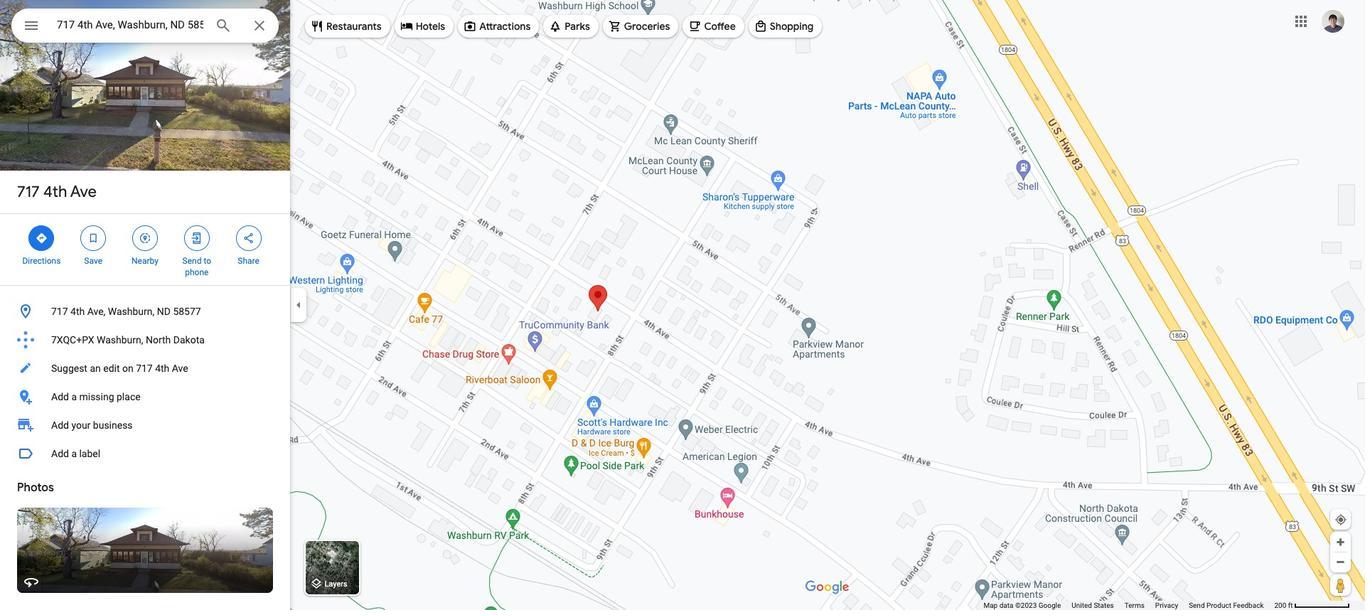 Task type: vqa. For each thing, say whether or not it's contained in the screenshot.
the  Parking
no



Task type: describe. For each thing, give the bounding box(es) containing it.
zoom in image
[[1336, 537, 1346, 548]]

hotels
[[416, 20, 445, 33]]

coffee
[[704, 20, 736, 33]]

add for add a label
[[51, 448, 69, 459]]

feedback
[[1234, 602, 1264, 610]]

label
[[79, 448, 100, 459]]

717 4th ave
[[17, 182, 97, 202]]

footer inside google maps element
[[984, 601, 1275, 610]]

 search field
[[11, 9, 279, 46]]

add for add a missing place
[[51, 391, 69, 403]]

add a label
[[51, 448, 100, 459]]

groceries button
[[603, 9, 679, 43]]

suggest an edit on 717 4th ave button
[[0, 354, 290, 383]]

restaurants button
[[305, 9, 390, 43]]

717 for 717 4th ave, washburn, nd 58577
[[51, 306, 68, 317]]

send for send product feedback
[[1189, 602, 1205, 610]]

map data ©2023 google
[[984, 602, 1061, 610]]

suggest an edit on 717 4th ave
[[51, 363, 188, 374]]

7xqc+px washburn, north dakota button
[[0, 326, 290, 354]]

terms
[[1125, 602, 1145, 610]]

directions
[[22, 256, 61, 266]]

a for label
[[71, 448, 77, 459]]

collapse side panel image
[[291, 297, 307, 313]]

4th inside 'button'
[[155, 363, 170, 374]]


[[139, 230, 151, 246]]


[[242, 230, 255, 246]]

coffee button
[[683, 9, 744, 43]]

nearby
[[132, 256, 159, 266]]

add your business link
[[0, 411, 290, 440]]

0 vertical spatial washburn,
[[108, 306, 155, 317]]

parks button
[[544, 9, 599, 43]]

4th for ave,
[[70, 306, 85, 317]]

200 ft button
[[1275, 602, 1351, 610]]

terms button
[[1125, 601, 1145, 610]]


[[190, 230, 203, 246]]

united
[[1072, 602, 1092, 610]]

ave,
[[87, 306, 105, 317]]

717 inside 'button'
[[136, 363, 153, 374]]

business
[[93, 420, 133, 431]]

©2023
[[1016, 602, 1037, 610]]

send product feedback
[[1189, 602, 1264, 610]]


[[87, 230, 100, 246]]

717 4th Ave, Washburn, ND 58577 field
[[11, 9, 279, 43]]

nd
[[157, 306, 171, 317]]

parks
[[565, 20, 590, 33]]

groceries
[[624, 20, 670, 33]]

shopping
[[770, 20, 814, 33]]

add a missing place button
[[0, 383, 290, 411]]

shopping button
[[749, 9, 822, 43]]

7xqc+px
[[51, 334, 94, 346]]

missing
[[79, 391, 114, 403]]

place
[[117, 391, 141, 403]]

share
[[238, 256, 259, 266]]

to
[[204, 256, 211, 266]]

200 ft
[[1275, 602, 1293, 610]]



Task type: locate. For each thing, give the bounding box(es) containing it.
0 vertical spatial send
[[182, 256, 202, 266]]

show your location image
[[1335, 514, 1348, 526]]

4th inside button
[[70, 306, 85, 317]]

2 vertical spatial 717
[[136, 363, 153, 374]]

ave inside 'button'
[[172, 363, 188, 374]]

0 vertical spatial add
[[51, 391, 69, 403]]

hotels button
[[394, 9, 454, 43]]

a for missing
[[71, 391, 77, 403]]

4th
[[43, 182, 67, 202], [70, 306, 85, 317], [155, 363, 170, 374]]

1 vertical spatial 4th
[[70, 306, 85, 317]]

product
[[1207, 602, 1232, 610]]

send
[[182, 256, 202, 266], [1189, 602, 1205, 610]]

3 add from the top
[[51, 448, 69, 459]]

restaurants
[[326, 20, 382, 33]]

show street view coverage image
[[1331, 575, 1351, 596]]

your
[[71, 420, 91, 431]]

717 4th ave main content
[[0, 0, 290, 610]]

send for send to phone
[[182, 256, 202, 266]]

1 vertical spatial add
[[51, 420, 69, 431]]

google maps element
[[0, 0, 1366, 610]]

4th for ave
[[43, 182, 67, 202]]

1 vertical spatial ave
[[172, 363, 188, 374]]

ft
[[1289, 602, 1293, 610]]

send left product
[[1189, 602, 1205, 610]]

add down suggest
[[51, 391, 69, 403]]

send inside button
[[1189, 602, 1205, 610]]

1 vertical spatial washburn,
[[97, 334, 143, 346]]

717 inside button
[[51, 306, 68, 317]]

privacy
[[1156, 602, 1179, 610]]

a
[[71, 391, 77, 403], [71, 448, 77, 459]]

0 horizontal spatial 717
[[17, 182, 40, 202]]

none field inside 717 4th ave, washburn, nd 58577 field
[[57, 16, 203, 33]]

add
[[51, 391, 69, 403], [51, 420, 69, 431], [51, 448, 69, 459]]

2 vertical spatial 4th
[[155, 363, 170, 374]]

north
[[146, 334, 171, 346]]

1 horizontal spatial 717
[[51, 306, 68, 317]]

1 vertical spatial send
[[1189, 602, 1205, 610]]

a left missing
[[71, 391, 77, 403]]

717 right the on
[[136, 363, 153, 374]]

a left label
[[71, 448, 77, 459]]

2 vertical spatial add
[[51, 448, 69, 459]]

1 vertical spatial 717
[[51, 306, 68, 317]]

0 horizontal spatial 4th
[[43, 182, 67, 202]]

edit
[[103, 363, 120, 374]]

add left your
[[51, 420, 69, 431]]

717
[[17, 182, 40, 202], [51, 306, 68, 317], [136, 363, 153, 374]]

footer
[[984, 601, 1275, 610]]

 button
[[11, 9, 51, 46]]

data
[[1000, 602, 1014, 610]]

phone
[[185, 267, 209, 277]]

photos
[[17, 481, 54, 495]]

add left label
[[51, 448, 69, 459]]

send to phone
[[182, 256, 211, 277]]

save
[[84, 256, 102, 266]]

717 up the 7xqc+px
[[51, 306, 68, 317]]

united states
[[1072, 602, 1114, 610]]

attractions
[[479, 20, 531, 33]]

states
[[1094, 602, 1114, 610]]

1 horizontal spatial ave
[[172, 363, 188, 374]]

1 add from the top
[[51, 391, 69, 403]]

None field
[[57, 16, 203, 33]]

add a missing place
[[51, 391, 141, 403]]

0 vertical spatial a
[[71, 391, 77, 403]]

send product feedback button
[[1189, 601, 1264, 610]]

add a label button
[[0, 440, 290, 468]]

layers
[[325, 580, 348, 589]]

200
[[1275, 602, 1287, 610]]

0 horizontal spatial send
[[182, 256, 202, 266]]


[[23, 16, 40, 36]]

google account: nolan park  
(nolan.park@adept.ai) image
[[1322, 10, 1345, 32]]

1 vertical spatial a
[[71, 448, 77, 459]]

717 4th ave, washburn, nd 58577
[[51, 306, 201, 317]]

attractions button
[[458, 9, 539, 43]]

add your business
[[51, 420, 133, 431]]

717 4th ave, washburn, nd 58577 button
[[0, 297, 290, 326]]

4th up  at the top of the page
[[43, 182, 67, 202]]

suggest
[[51, 363, 87, 374]]

7xqc+px washburn, north dakota
[[51, 334, 205, 346]]

0 horizontal spatial ave
[[70, 182, 97, 202]]

2 a from the top
[[71, 448, 77, 459]]

1 a from the top
[[71, 391, 77, 403]]

4th left the ave,
[[70, 306, 85, 317]]

send up 'phone'
[[182, 256, 202, 266]]

ave up 
[[70, 182, 97, 202]]

1 horizontal spatial send
[[1189, 602, 1205, 610]]

zoom out image
[[1336, 557, 1346, 568]]

privacy button
[[1156, 601, 1179, 610]]

on
[[122, 363, 133, 374]]

google
[[1039, 602, 1061, 610]]

washburn, up "7xqc+px washburn, north dakota"
[[108, 306, 155, 317]]

2 horizontal spatial 717
[[136, 363, 153, 374]]

add for add your business
[[51, 420, 69, 431]]

1 horizontal spatial 4th
[[70, 306, 85, 317]]

717 up  at the top of the page
[[17, 182, 40, 202]]

0 vertical spatial 4th
[[43, 182, 67, 202]]

0 vertical spatial 717
[[17, 182, 40, 202]]

an
[[90, 363, 101, 374]]

ave down dakota at bottom left
[[172, 363, 188, 374]]

map
[[984, 602, 998, 610]]

actions for 717 4th ave region
[[0, 214, 290, 285]]

united states button
[[1072, 601, 1114, 610]]


[[35, 230, 48, 246]]

2 horizontal spatial 4th
[[155, 363, 170, 374]]

send inside send to phone
[[182, 256, 202, 266]]

0 vertical spatial ave
[[70, 182, 97, 202]]

washburn,
[[108, 306, 155, 317], [97, 334, 143, 346]]

ave
[[70, 182, 97, 202], [172, 363, 188, 374]]

717 for 717 4th ave
[[17, 182, 40, 202]]

footer containing map data ©2023 google
[[984, 601, 1275, 610]]

dakota
[[173, 334, 205, 346]]

washburn, up the suggest an edit on 717 4th ave in the bottom of the page
[[97, 334, 143, 346]]

2 add from the top
[[51, 420, 69, 431]]

4th down the north
[[155, 363, 170, 374]]

58577
[[173, 306, 201, 317]]



